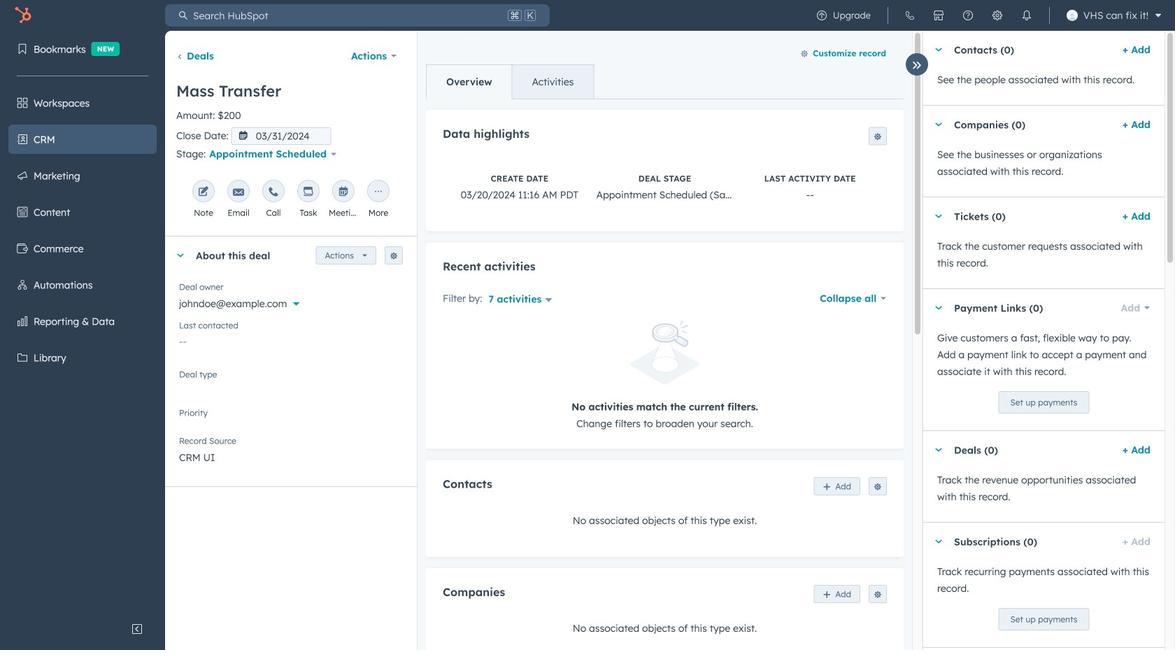 Task type: vqa. For each thing, say whether or not it's contained in the screenshot.
"User Guides" element
no



Task type: describe. For each thing, give the bounding box(es) containing it.
schedule a meeting image
[[338, 187, 349, 198]]

more activities, menu pop up image
[[373, 187, 384, 198]]

manage card settings image
[[390, 252, 398, 261]]

1 horizontal spatial menu
[[808, 0, 1167, 31]]

bookmarks primary navigation item image
[[17, 43, 28, 55]]

1 caret image from the top
[[935, 48, 943, 51]]

Search HubSpot search field
[[188, 4, 505, 27]]

help image
[[963, 10, 974, 21]]

create a note image
[[198, 187, 209, 198]]

0 horizontal spatial menu
[[0, 31, 165, 615]]



Task type: locate. For each thing, give the bounding box(es) containing it.
2 caret image from the top
[[935, 448, 943, 452]]

make a phone call image
[[268, 187, 279, 198]]

alert
[[443, 321, 887, 432]]

MM/DD/YYYY text field
[[231, 127, 332, 145]]

caret image
[[935, 48, 943, 51], [935, 448, 943, 452], [935, 540, 943, 543]]

menu
[[808, 0, 1167, 31], [0, 31, 165, 615]]

notifications image
[[1022, 10, 1033, 21]]

1 vertical spatial caret image
[[935, 448, 943, 452]]

2 vertical spatial caret image
[[935, 540, 943, 543]]

-- text field
[[179, 328, 403, 351]]

0 vertical spatial caret image
[[935, 48, 943, 51]]

terry turtle image
[[1067, 10, 1078, 21]]

caret image
[[935, 123, 943, 126], [935, 215, 943, 218], [176, 254, 185, 257], [935, 306, 943, 310]]

3 caret image from the top
[[935, 540, 943, 543]]

create a task image
[[303, 187, 314, 198]]

settings image
[[992, 10, 1004, 21]]

navigation
[[426, 64, 594, 99]]

create an email image
[[233, 187, 244, 198]]

marketplaces image
[[934, 10, 945, 21]]



